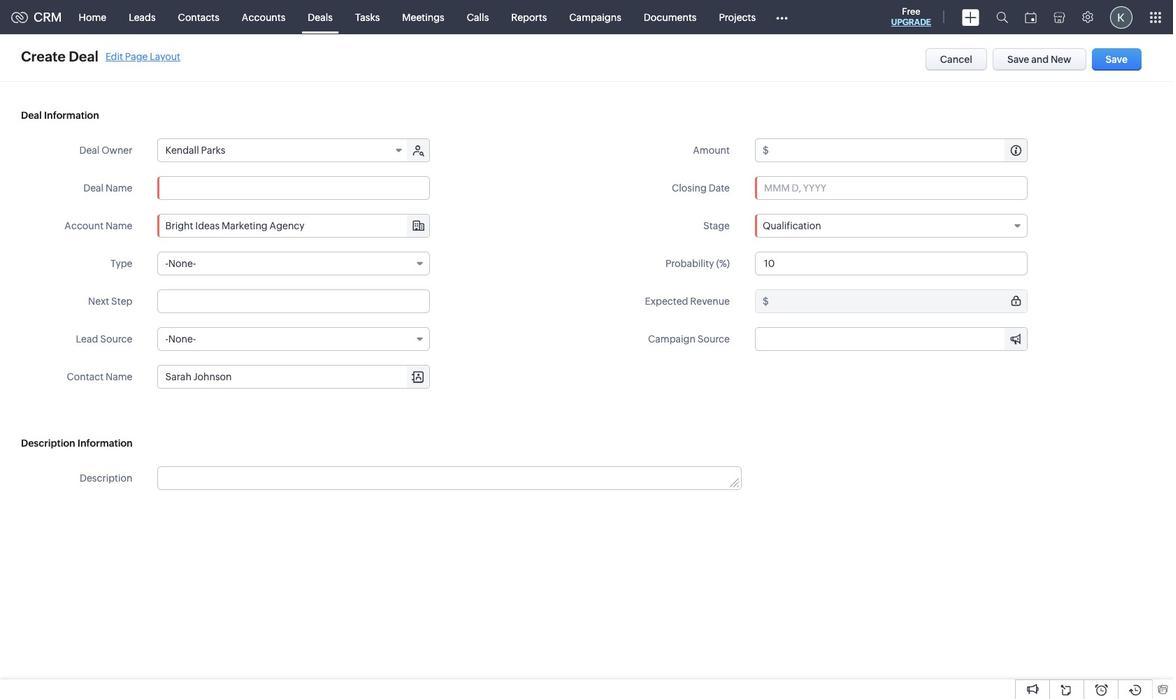 Task type: locate. For each thing, give the bounding box(es) containing it.
next
[[88, 296, 109, 307]]

1 vertical spatial information
[[77, 438, 133, 449]]

meetings
[[402, 12, 445, 23]]

tasks link
[[344, 0, 391, 34]]

deal down create at the top left of the page
[[21, 110, 42, 121]]

- right lead source
[[165, 334, 168, 345]]

source right lead
[[100, 334, 133, 345]]

account
[[65, 220, 104, 232]]

none- for lead source
[[168, 334, 196, 345]]

1 vertical spatial -
[[165, 334, 168, 345]]

1 vertical spatial description
[[80, 473, 133, 484]]

-none-
[[165, 258, 196, 269], [165, 334, 196, 345]]

leads
[[129, 12, 156, 23]]

- for type
[[165, 258, 168, 269]]

owner
[[102, 145, 133, 156]]

accounts
[[242, 12, 286, 23]]

-None- field
[[158, 252, 430, 276], [158, 327, 430, 351]]

1 source from the left
[[100, 334, 133, 345]]

2 save from the left
[[1106, 54, 1128, 65]]

campaign
[[648, 334, 696, 345]]

edit
[[106, 51, 123, 62]]

0 vertical spatial name
[[106, 183, 133, 194]]

0 vertical spatial -
[[165, 258, 168, 269]]

create
[[21, 48, 66, 64]]

- for lead source
[[165, 334, 168, 345]]

amount
[[693, 145, 730, 156]]

parks
[[201, 145, 226, 156]]

source down revenue
[[698, 334, 730, 345]]

save
[[1008, 54, 1030, 65], [1106, 54, 1128, 65]]

2 $ from the top
[[763, 296, 769, 307]]

save and new
[[1008, 54, 1072, 65]]

none-
[[168, 258, 196, 269], [168, 334, 196, 345]]

deal left owner at the left top of the page
[[79, 145, 100, 156]]

reports link
[[500, 0, 558, 34]]

$ for expected revenue
[[763, 296, 769, 307]]

information for deal information
[[44, 110, 99, 121]]

0 horizontal spatial save
[[1008, 54, 1030, 65]]

crm link
[[11, 10, 62, 24]]

qualification
[[763, 220, 822, 232]]

0 vertical spatial information
[[44, 110, 99, 121]]

probability
[[666, 258, 715, 269]]

None text field
[[158, 176, 430, 200], [158, 290, 430, 313], [158, 176, 430, 200], [158, 290, 430, 313]]

0 horizontal spatial source
[[100, 334, 133, 345]]

lead source
[[76, 334, 133, 345]]

save down profile element
[[1106, 54, 1128, 65]]

-
[[165, 258, 168, 269], [165, 334, 168, 345]]

deal information
[[21, 110, 99, 121]]

deal left edit
[[69, 48, 99, 64]]

campaigns link
[[558, 0, 633, 34]]

1 -none- field from the top
[[158, 252, 430, 276]]

name
[[106, 183, 133, 194], [106, 220, 133, 232], [106, 371, 133, 383]]

cancel
[[941, 54, 973, 65]]

3 name from the top
[[106, 371, 133, 383]]

1 horizontal spatial description
[[80, 473, 133, 484]]

free
[[902, 6, 921, 17]]

1 none- from the top
[[168, 258, 196, 269]]

name down owner at the left top of the page
[[106, 183, 133, 194]]

information for description information
[[77, 438, 133, 449]]

1 name from the top
[[106, 183, 133, 194]]

save left and
[[1008, 54, 1030, 65]]

logo image
[[11, 12, 28, 23]]

leads link
[[118, 0, 167, 34]]

None text field
[[771, 139, 1027, 162], [158, 215, 430, 237], [755, 252, 1028, 276], [771, 290, 1027, 313], [756, 328, 1027, 350], [158, 366, 430, 388], [158, 467, 741, 490], [771, 139, 1027, 162], [158, 215, 430, 237], [755, 252, 1028, 276], [771, 290, 1027, 313], [756, 328, 1027, 350], [158, 366, 430, 388], [158, 467, 741, 490]]

1 vertical spatial -none-
[[165, 334, 196, 345]]

0 vertical spatial description
[[21, 438, 75, 449]]

account name
[[65, 220, 133, 232]]

expected
[[645, 296, 689, 307]]

2 name from the top
[[106, 220, 133, 232]]

new
[[1051, 54, 1072, 65]]

1 horizontal spatial source
[[698, 334, 730, 345]]

1 vertical spatial name
[[106, 220, 133, 232]]

campaigns
[[570, 12, 622, 23]]

1 - from the top
[[165, 258, 168, 269]]

profile image
[[1111, 6, 1133, 28]]

2 -none- from the top
[[165, 334, 196, 345]]

next step
[[88, 296, 133, 307]]

information up deal owner
[[44, 110, 99, 121]]

deal
[[69, 48, 99, 64], [21, 110, 42, 121], [79, 145, 100, 156], [83, 183, 104, 194]]

deal up account name
[[83, 183, 104, 194]]

$ right revenue
[[763, 296, 769, 307]]

1 vertical spatial $
[[763, 296, 769, 307]]

source
[[100, 334, 133, 345], [698, 334, 730, 345]]

$ right amount
[[763, 145, 769, 156]]

kendall parks
[[165, 145, 226, 156]]

date
[[709, 183, 730, 194]]

deal for deal name
[[83, 183, 104, 194]]

and
[[1032, 54, 1049, 65]]

stage
[[704, 220, 730, 232]]

2 source from the left
[[698, 334, 730, 345]]

$ for amount
[[763, 145, 769, 156]]

description
[[21, 438, 75, 449], [80, 473, 133, 484]]

0 vertical spatial -none- field
[[158, 252, 430, 276]]

- right type
[[165, 258, 168, 269]]

information
[[44, 110, 99, 121], [77, 438, 133, 449]]

-none- field for type
[[158, 252, 430, 276]]

save and new button
[[993, 48, 1087, 71]]

probability (%)
[[666, 258, 730, 269]]

1 vertical spatial -none- field
[[158, 327, 430, 351]]

2 -none- field from the top
[[158, 327, 430, 351]]

home
[[79, 12, 106, 23]]

1 horizontal spatial save
[[1106, 54, 1128, 65]]

information down "contact name" at the bottom of the page
[[77, 438, 133, 449]]

0 horizontal spatial description
[[21, 438, 75, 449]]

2 none- from the top
[[168, 334, 196, 345]]

0 vertical spatial -none-
[[165, 258, 196, 269]]

1 $ from the top
[[763, 145, 769, 156]]

type
[[111, 258, 133, 269]]

-none- for type
[[165, 258, 196, 269]]

1 vertical spatial none-
[[168, 334, 196, 345]]

0 vertical spatial $
[[763, 145, 769, 156]]

1 save from the left
[[1008, 54, 1030, 65]]

description information
[[21, 438, 133, 449]]

deal for deal information
[[21, 110, 42, 121]]

-none- for lead source
[[165, 334, 196, 345]]

profile element
[[1102, 0, 1141, 34]]

name right account
[[106, 220, 133, 232]]

calls link
[[456, 0, 500, 34]]

2 vertical spatial name
[[106, 371, 133, 383]]

2 - from the top
[[165, 334, 168, 345]]

None field
[[158, 215, 430, 237], [756, 328, 1027, 350], [158, 366, 430, 388], [158, 215, 430, 237], [756, 328, 1027, 350], [158, 366, 430, 388]]

0 vertical spatial none-
[[168, 258, 196, 269]]

name right contact
[[106, 371, 133, 383]]

deal for deal owner
[[79, 145, 100, 156]]

$
[[763, 145, 769, 156], [763, 296, 769, 307]]

1 -none- from the top
[[165, 258, 196, 269]]

documents
[[644, 12, 697, 23]]

name for deal name
[[106, 183, 133, 194]]



Task type: describe. For each thing, give the bounding box(es) containing it.
layout
[[150, 51, 180, 62]]

description for description
[[80, 473, 133, 484]]

campaign source
[[648, 334, 730, 345]]

save button
[[1092, 48, 1142, 71]]

source for lead source
[[100, 334, 133, 345]]

calendar image
[[1025, 12, 1037, 23]]

cancel button
[[926, 48, 988, 71]]

contacts
[[178, 12, 220, 23]]

create deal edit page layout
[[21, 48, 180, 64]]

save for save and new
[[1008, 54, 1030, 65]]

documents link
[[633, 0, 708, 34]]

expected revenue
[[645, 296, 730, 307]]

accounts link
[[231, 0, 297, 34]]

search element
[[988, 0, 1017, 34]]

deal owner
[[79, 145, 133, 156]]

name for account name
[[106, 220, 133, 232]]

projects
[[719, 12, 756, 23]]

kendall
[[165, 145, 199, 156]]

Other Modules field
[[767, 6, 797, 28]]

meetings link
[[391, 0, 456, 34]]

edit page layout link
[[106, 51, 180, 62]]

calls
[[467, 12, 489, 23]]

deals link
[[297, 0, 344, 34]]

projects link
[[708, 0, 767, 34]]

description for description information
[[21, 438, 75, 449]]

reports
[[511, 12, 547, 23]]

deal name
[[83, 183, 133, 194]]

search image
[[997, 11, 1009, 23]]

page
[[125, 51, 148, 62]]

Qualification field
[[755, 214, 1028, 238]]

tasks
[[355, 12, 380, 23]]

lead
[[76, 334, 98, 345]]

crm
[[34, 10, 62, 24]]

create menu image
[[962, 9, 980, 26]]

create menu element
[[954, 0, 988, 34]]

-none- field for lead source
[[158, 327, 430, 351]]

contact name
[[67, 371, 133, 383]]

free upgrade
[[892, 6, 932, 27]]

revenue
[[691, 296, 730, 307]]

name for contact name
[[106, 371, 133, 383]]

source for campaign source
[[698, 334, 730, 345]]

deals
[[308, 12, 333, 23]]

none- for type
[[168, 258, 196, 269]]

(%)
[[717, 258, 730, 269]]

MMM D, YYYY text field
[[755, 176, 1028, 200]]

contact
[[67, 371, 104, 383]]

contacts link
[[167, 0, 231, 34]]

save for save
[[1106, 54, 1128, 65]]

home link
[[68, 0, 118, 34]]

step
[[111, 296, 133, 307]]

Kendall Parks field
[[158, 139, 409, 162]]

closing
[[672, 183, 707, 194]]

upgrade
[[892, 17, 932, 27]]

closing date
[[672, 183, 730, 194]]



Task type: vqa. For each thing, say whether or not it's contained in the screenshot.
-None- field for Lead Source
yes



